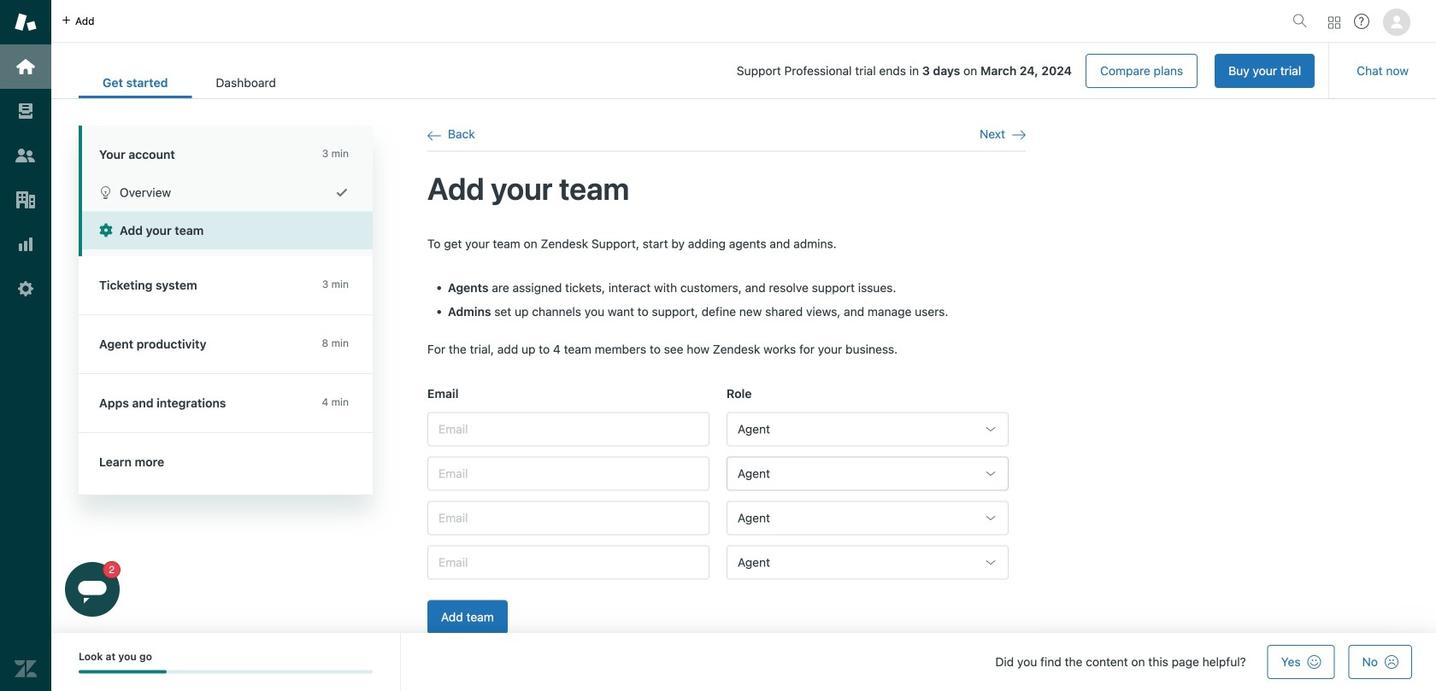 Task type: vqa. For each thing, say whether or not it's contained in the screenshot.
third Email Field from the top of the page
yes



Task type: describe. For each thing, give the bounding box(es) containing it.
March 24, 2024 text field
[[981, 64, 1072, 78]]

get started image
[[15, 56, 37, 78]]

zendesk image
[[15, 658, 37, 681]]

get help image
[[1354, 14, 1370, 29]]

admin image
[[15, 278, 37, 300]]

organizations image
[[15, 189, 37, 211]]

reporting image
[[15, 233, 37, 256]]



Task type: locate. For each thing, give the bounding box(es) containing it.
zendesk products image
[[1329, 17, 1341, 29]]

4 email field from the top
[[427, 546, 710, 580]]

1 email field from the top
[[427, 412, 710, 447]]

views image
[[15, 100, 37, 122]]

tab
[[192, 67, 300, 98]]

heading
[[79, 126, 373, 174]]

2 email field from the top
[[427, 457, 710, 491]]

tab list
[[79, 67, 300, 98]]

progress bar
[[79, 671, 373, 674]]

3 email field from the top
[[427, 501, 710, 535]]

Email field
[[427, 412, 710, 447], [427, 457, 710, 491], [427, 501, 710, 535], [427, 546, 710, 580]]

main element
[[0, 0, 51, 692]]

zendesk support image
[[15, 11, 37, 33]]

customers image
[[15, 144, 37, 167]]



